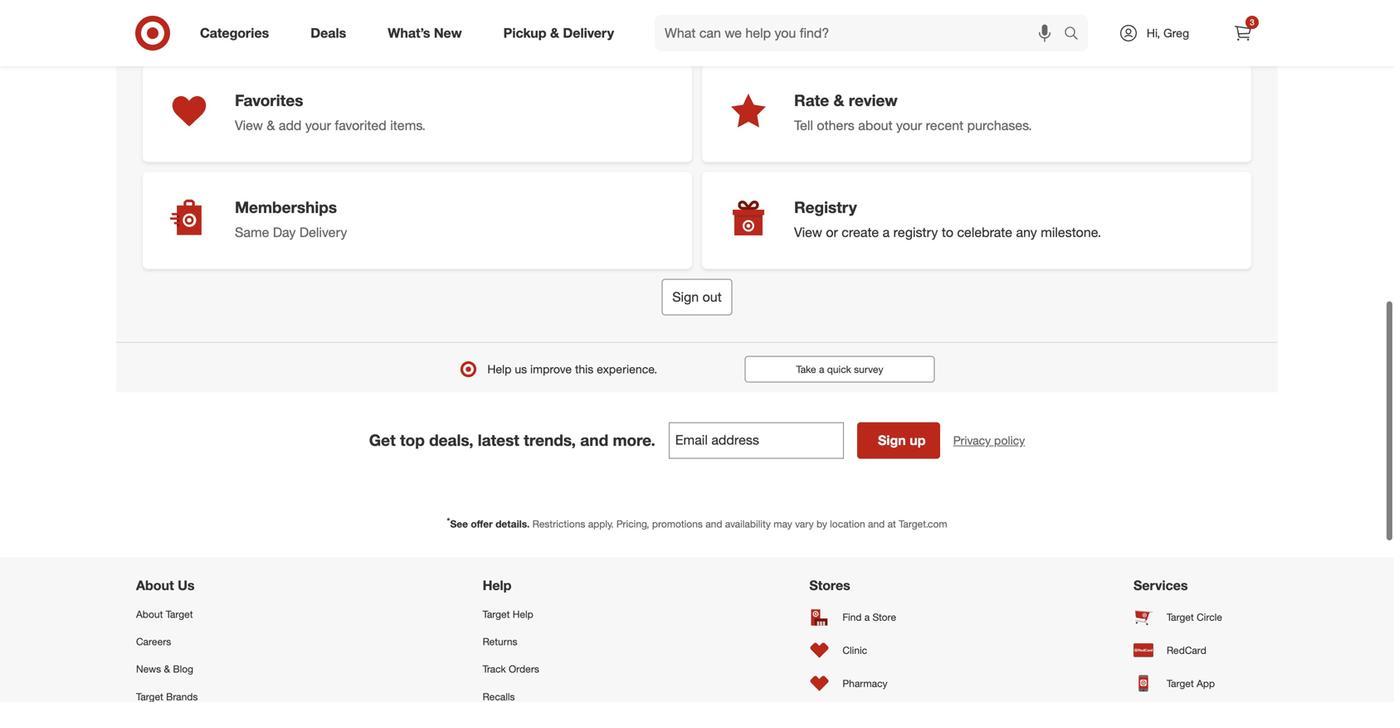Task type: vqa. For each thing, say whether or not it's contained in the screenshot.
Help related to Help
yes



Task type: locate. For each thing, give the bounding box(es) containing it.
your left recent
[[896, 117, 922, 133]]

0 horizontal spatial a
[[819, 363, 824, 376]]

1 horizontal spatial a
[[865, 612, 870, 624]]

target app
[[1167, 678, 1215, 690]]

your inside favorites view & add your favorited items.
[[305, 117, 331, 133]]

2 horizontal spatial a
[[883, 224, 890, 241]]

0 horizontal spatial sign
[[672, 289, 699, 305]]

1 horizontal spatial view
[[794, 224, 822, 241]]

* see offer details. restrictions apply. pricing, promotions and availability may vary by location and at target.com
[[447, 516, 947, 531]]

what's
[[388, 25, 430, 41]]

help us improve this experience.
[[487, 362, 657, 377]]

search
[[1056, 27, 1096, 43]]

view inside favorites view & add your favorited items.
[[235, 117, 263, 133]]

help for help
[[483, 578, 512, 594]]

find a store
[[843, 612, 896, 624]]

1 vertical spatial help
[[483, 578, 512, 594]]

review
[[849, 91, 898, 110]]

2 vertical spatial a
[[865, 612, 870, 624]]

and left more. at the left of the page
[[580, 431, 608, 450]]

delivery right day
[[299, 224, 347, 241]]

sign
[[672, 289, 699, 305], [878, 433, 906, 449]]

hi,
[[1147, 26, 1160, 40]]

0 horizontal spatial and
[[580, 431, 608, 450]]

new
[[434, 25, 462, 41]]

deals link
[[296, 15, 367, 51]]

pickup
[[503, 25, 547, 41]]

a inside registry view or create a registry to celebrate any milestone.
[[883, 224, 890, 241]]

0 vertical spatial about
[[136, 578, 174, 594]]

policy
[[994, 433, 1025, 448]]

help up returns link
[[513, 609, 533, 621]]

greg
[[1164, 26, 1189, 40]]

delivery right pickup
[[563, 25, 614, 41]]

location
[[830, 518, 865, 531]]

pickup & delivery
[[503, 25, 614, 41]]

about
[[866, 10, 900, 26], [858, 117, 893, 133]]

sign out
[[672, 289, 722, 305]]

a right take
[[819, 363, 824, 376]]

or
[[826, 224, 838, 241]]

view left or
[[794, 224, 822, 241]]

more
[[831, 10, 862, 26]]

target left circle
[[1167, 612, 1194, 624]]

& right pickup
[[550, 25, 559, 41]]

orders
[[509, 664, 539, 676]]

help left us in the left bottom of the page
[[487, 362, 512, 377]]

returns
[[483, 636, 517, 649]]

take
[[796, 363, 816, 376]]

apply.
[[588, 518, 614, 531]]

about up about target
[[136, 578, 174, 594]]

get
[[369, 431, 396, 450]]

1 vertical spatial view
[[794, 224, 822, 241]]

target right the
[[926, 10, 963, 26]]

delivery inside memberships same day delivery
[[299, 224, 347, 241]]

top
[[400, 431, 425, 450]]

what's new
[[388, 25, 462, 41]]

1 vertical spatial about
[[136, 609, 163, 621]]

your right add
[[305, 117, 331, 133]]

& left add
[[267, 117, 275, 133]]

registry
[[894, 224, 938, 241]]

target up returns
[[483, 609, 510, 621]]

about up careers
[[136, 609, 163, 621]]

a for find a store
[[865, 612, 870, 624]]

sign up
[[878, 433, 926, 449]]

about left the
[[866, 10, 900, 26]]

2 horizontal spatial and
[[868, 518, 885, 531]]

track
[[483, 664, 506, 676]]

1 horizontal spatial your
[[896, 117, 922, 133]]

1 horizontal spatial sign
[[878, 433, 906, 449]]

hi, greg
[[1147, 26, 1189, 40]]

0 vertical spatial about
[[866, 10, 900, 26]]

1 about from the top
[[136, 578, 174, 594]]

target for target help
[[483, 609, 510, 621]]

view inside registry view or create a registry to celebrate any milestone.
[[794, 224, 822, 241]]

0 horizontal spatial view
[[235, 117, 263, 133]]

learn
[[794, 10, 828, 26]]

1 horizontal spatial delivery
[[563, 25, 614, 41]]

news
[[136, 664, 161, 676]]

& for review
[[834, 91, 844, 110]]

target
[[926, 10, 963, 26], [166, 609, 193, 621], [483, 609, 510, 621], [1167, 612, 1194, 624], [1167, 678, 1194, 690]]

a inside button
[[819, 363, 824, 376]]

help up target help
[[483, 578, 512, 594]]

1 your from the left
[[305, 117, 331, 133]]

favorites
[[235, 91, 303, 110]]

sign left up
[[878, 433, 906, 449]]

1 vertical spatial about
[[858, 117, 893, 133]]

a right create on the right
[[883, 224, 890, 241]]

None text field
[[669, 423, 844, 459]]

0 vertical spatial view
[[235, 117, 263, 133]]

pharmacy
[[843, 678, 888, 690]]

target left app
[[1167, 678, 1194, 690]]

your
[[305, 117, 331, 133], [896, 117, 922, 133]]

view down favorites
[[235, 117, 263, 133]]

target help
[[483, 609, 533, 621]]

delivery
[[563, 25, 614, 41], [299, 224, 347, 241]]

0 vertical spatial a
[[883, 224, 890, 241]]

target circle link
[[1134, 601, 1258, 634]]

tell
[[794, 117, 813, 133]]

1 vertical spatial a
[[819, 363, 824, 376]]

2 your from the left
[[896, 117, 922, 133]]

any
[[1016, 224, 1037, 241]]

day
[[273, 224, 296, 241]]

about down 'review'
[[858, 117, 893, 133]]

2 about from the top
[[136, 609, 163, 621]]

availability
[[725, 518, 771, 531]]

0 vertical spatial sign
[[672, 289, 699, 305]]

about for about target
[[136, 609, 163, 621]]

target for target circle
[[1167, 612, 1194, 624]]

may
[[774, 518, 792, 531]]

& left blog
[[164, 664, 170, 676]]

& up others
[[834, 91, 844, 110]]

pricing,
[[617, 518, 649, 531]]

to
[[942, 224, 954, 241]]

your inside rate & review tell others about your recent purchases.
[[896, 117, 922, 133]]

about
[[136, 578, 174, 594], [136, 609, 163, 621]]

target help link
[[483, 601, 588, 629]]

redcard
[[1167, 645, 1206, 657]]

a right find
[[865, 612, 870, 624]]

clinic
[[843, 645, 867, 657]]

categories link
[[186, 15, 290, 51]]

services
[[1134, 578, 1188, 594]]

and left at
[[868, 518, 885, 531]]

learn more about the target redcard. link
[[702, 0, 1251, 55]]

learn more about the target redcard.
[[794, 10, 1022, 26]]

clinic link
[[809, 634, 912, 668]]

sign left out
[[672, 289, 699, 305]]

track orders
[[483, 664, 539, 676]]

& for delivery
[[550, 25, 559, 41]]

1 vertical spatial delivery
[[299, 224, 347, 241]]

privacy
[[953, 433, 991, 448]]

0 horizontal spatial your
[[305, 117, 331, 133]]

see
[[450, 518, 468, 531]]

recent
[[926, 117, 964, 133]]

details.
[[496, 518, 530, 531]]

0 vertical spatial help
[[487, 362, 512, 377]]

and left availability
[[706, 518, 722, 531]]

about us
[[136, 578, 195, 594]]

2 vertical spatial help
[[513, 609, 533, 621]]

& inside rate & review tell others about your recent purchases.
[[834, 91, 844, 110]]

0 horizontal spatial delivery
[[299, 224, 347, 241]]

1 vertical spatial sign
[[878, 433, 906, 449]]



Task type: describe. For each thing, give the bounding box(es) containing it.
celebrate
[[957, 224, 1012, 241]]

about for about us
[[136, 578, 174, 594]]

memberships same day delivery
[[235, 198, 347, 241]]

items.
[[390, 117, 426, 133]]

target.com
[[899, 518, 947, 531]]

improve
[[530, 362, 572, 377]]

latest
[[478, 431, 519, 450]]

view for registry
[[794, 224, 822, 241]]

up
[[910, 433, 926, 449]]

deals,
[[429, 431, 473, 450]]

search button
[[1056, 15, 1096, 55]]

favorited
[[335, 117, 387, 133]]

careers
[[136, 636, 171, 649]]

privacy policy link
[[953, 433, 1025, 449]]

out
[[703, 289, 722, 305]]

& for blog
[[164, 664, 170, 676]]

us
[[178, 578, 195, 594]]

redcard.
[[966, 10, 1022, 26]]

deals
[[311, 25, 346, 41]]

same
[[235, 224, 269, 241]]

news & blog
[[136, 664, 193, 676]]

purchases.
[[967, 117, 1032, 133]]

more.
[[613, 431, 655, 450]]

about target
[[136, 609, 193, 621]]

quick
[[827, 363, 851, 376]]

categories
[[200, 25, 269, 41]]

offer
[[471, 518, 493, 531]]

help for help us improve this experience.
[[487, 362, 512, 377]]

blog
[[173, 664, 193, 676]]

find a store link
[[809, 601, 912, 634]]

experience.
[[597, 362, 657, 377]]

memberships
[[235, 198, 337, 217]]

what's new link
[[374, 15, 483, 51]]

the
[[904, 10, 923, 26]]

sign out button
[[662, 279, 733, 316]]

track orders link
[[483, 656, 588, 684]]

restrictions
[[532, 518, 585, 531]]

rate
[[794, 91, 829, 110]]

sign for sign out
[[672, 289, 699, 305]]

vary
[[795, 518, 814, 531]]

3 link
[[1225, 15, 1261, 51]]

target down 'us'
[[166, 609, 193, 621]]

1 horizontal spatial and
[[706, 518, 722, 531]]

rate & review tell others about your recent purchases.
[[794, 91, 1032, 133]]

view for favorites
[[235, 117, 263, 133]]

pharmacy link
[[809, 668, 912, 701]]

this
[[575, 362, 594, 377]]

registry
[[794, 198, 857, 217]]

What can we help you find? suggestions appear below search field
[[655, 15, 1068, 51]]

store
[[873, 612, 896, 624]]

survey
[[854, 363, 883, 376]]

get top deals, latest trends, and more.
[[369, 431, 655, 450]]

about target link
[[136, 601, 261, 629]]

take a quick survey
[[796, 363, 883, 376]]

target app link
[[1134, 668, 1258, 701]]

target for target app
[[1167, 678, 1194, 690]]

favorites view & add your favorited items.
[[235, 91, 426, 133]]

careers link
[[136, 629, 261, 656]]

milestone.
[[1041, 224, 1101, 241]]

0 vertical spatial delivery
[[563, 25, 614, 41]]

by
[[817, 518, 827, 531]]

about inside rate & review tell others about your recent purchases.
[[858, 117, 893, 133]]

add
[[279, 117, 302, 133]]

news & blog link
[[136, 656, 261, 684]]

stores
[[809, 578, 850, 594]]

returns link
[[483, 629, 588, 656]]

others
[[817, 117, 855, 133]]

& inside favorites view & add your favorited items.
[[267, 117, 275, 133]]

pickup & delivery link
[[489, 15, 635, 51]]

trends,
[[524, 431, 576, 450]]

sign for sign up
[[878, 433, 906, 449]]

sign up button
[[857, 423, 940, 459]]

a for take a quick survey
[[819, 363, 824, 376]]

*
[[447, 516, 450, 526]]

at
[[888, 518, 896, 531]]

take a quick survey button
[[745, 356, 935, 383]]

help inside target help link
[[513, 609, 533, 621]]

find
[[843, 612, 862, 624]]



